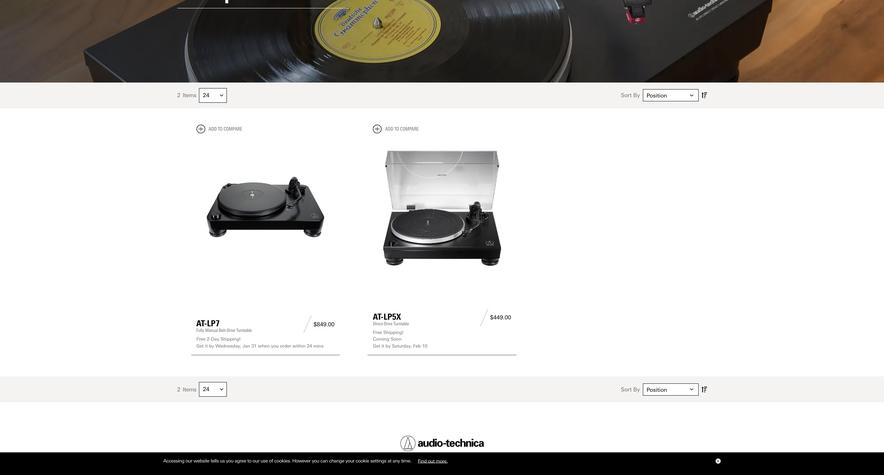 Task type: vqa. For each thing, say whether or not it's contained in the screenshot.
Set Descending Direction icon Sort By
yes



Task type: locate. For each thing, give the bounding box(es) containing it.
0 horizontal spatial free
[[196, 337, 206, 342]]

0 horizontal spatial compare
[[224, 126, 242, 132]]

at- for lp5x
[[373, 312, 384, 322]]

0 horizontal spatial get
[[196, 344, 204, 349]]

1 horizontal spatial drive
[[384, 321, 393, 327]]

shipping! up wednesday, on the left of page
[[221, 337, 241, 342]]

drive up 'coming'
[[384, 321, 393, 327]]

to
[[218, 126, 223, 132], [394, 126, 399, 132], [247, 458, 251, 464]]

it
[[205, 344, 208, 349], [382, 344, 384, 349]]

2 sort by from the top
[[621, 386, 640, 393]]

sort for carrat down icon for set descending direction image
[[621, 386, 632, 393]]

shipping! up soon
[[383, 330, 404, 335]]

accessing
[[163, 458, 184, 464]]

0 vertical spatial 2
[[177, 92, 180, 99]]

1 items from the top
[[183, 92, 196, 99]]

get down 'coming'
[[373, 344, 380, 349]]

2 add from the left
[[385, 126, 393, 132]]

it down 'coming'
[[382, 344, 384, 349]]

1 add from the left
[[209, 126, 217, 132]]

0 horizontal spatial add to compare button
[[196, 125, 242, 133]]

change
[[329, 458, 344, 464]]

wednesday,
[[215, 344, 241, 349]]

2 items
[[177, 92, 196, 99], [177, 386, 196, 393]]

use
[[261, 458, 268, 464]]

add to compare for lp7
[[209, 126, 242, 132]]

get down fully
[[196, 344, 204, 349]]

2 by from the left
[[386, 344, 391, 349]]

jan
[[243, 344, 250, 349]]

1 horizontal spatial get
[[373, 344, 380, 349]]

1 add to compare from the left
[[209, 126, 242, 132]]

1 horizontal spatial add
[[385, 126, 393, 132]]

get
[[196, 344, 204, 349], [373, 344, 380, 349]]

drive up wednesday, on the left of page
[[227, 328, 235, 333]]

1 horizontal spatial compare
[[400, 126, 419, 132]]

divider line image
[[478, 309, 490, 327], [301, 316, 314, 333]]

saturday,
[[392, 344, 412, 349]]

by
[[633, 92, 640, 99], [633, 386, 640, 393]]

0 horizontal spatial by
[[209, 344, 214, 349]]

time.
[[401, 458, 412, 464]]

free up 'coming'
[[373, 330, 382, 335]]

audiophile image
[[0, 0, 884, 82]]

1 horizontal spatial add to compare button
[[373, 125, 419, 133]]

set descending direction image
[[701, 91, 707, 100]]

10
[[422, 344, 427, 349]]

day
[[211, 337, 219, 342]]

0 vertical spatial by
[[633, 92, 640, 99]]

2 it from the left
[[382, 344, 384, 349]]

$849.00
[[314, 321, 335, 328]]

add to compare button
[[196, 125, 242, 133], [373, 125, 419, 133]]

0 horizontal spatial drive
[[227, 328, 235, 333]]

carrat down image for set descending direction icon
[[690, 94, 693, 97]]

1 vertical spatial sort by
[[621, 386, 640, 393]]

of
[[269, 458, 273, 464]]

2 2 items from the top
[[177, 386, 196, 393]]

1 vertical spatial items
[[183, 386, 196, 393]]

however
[[292, 458, 311, 464]]

by down 'coming'
[[386, 344, 391, 349]]

1 get from the left
[[196, 344, 204, 349]]

fully
[[196, 328, 204, 333]]

0 vertical spatial drive
[[384, 321, 393, 327]]

1 by from the top
[[633, 92, 640, 99]]

0 horizontal spatial divider line image
[[301, 316, 314, 333]]

sort
[[621, 92, 632, 99], [621, 386, 632, 393]]

31
[[251, 344, 257, 349]]

0 vertical spatial turntable
[[394, 321, 409, 327]]

turntable inside 'at-lp7 fully manual belt-drive turntable'
[[236, 328, 252, 333]]

at-
[[373, 312, 384, 322], [196, 319, 207, 329]]

1 horizontal spatial free
[[373, 330, 382, 335]]

shipping!
[[383, 330, 404, 335], [221, 337, 241, 342]]

1 our from the left
[[186, 458, 192, 464]]

1 vertical spatial 2
[[207, 337, 210, 342]]

can
[[321, 458, 328, 464]]

belt-
[[219, 328, 227, 333]]

you right us
[[226, 458, 233, 464]]

1 vertical spatial drive
[[227, 328, 235, 333]]

0 horizontal spatial it
[[205, 344, 208, 349]]

sort by
[[621, 92, 640, 99], [621, 386, 640, 393]]

sort for carrat down icon corresponding to set descending direction icon
[[621, 92, 632, 99]]

2 get from the left
[[373, 344, 380, 349]]

you left the 'can'
[[312, 458, 319, 464]]

1 horizontal spatial by
[[386, 344, 391, 349]]

0 vertical spatial sort by
[[621, 92, 640, 99]]

when
[[258, 344, 270, 349]]

1 horizontal spatial at-
[[373, 312, 384, 322]]

free inside the 'free shipping! coming soon get it by saturday, feb 10'
[[373, 330, 382, 335]]

at- for lp7
[[196, 319, 207, 329]]

0 horizontal spatial turntable
[[236, 328, 252, 333]]

compare for at-lp5x
[[400, 126, 419, 132]]

2
[[177, 92, 180, 99], [207, 337, 210, 342], [177, 386, 180, 393]]

2 sort from the top
[[621, 386, 632, 393]]

1 horizontal spatial shipping!
[[383, 330, 404, 335]]

free 2 -day shipping! get it by wednesday, jan 31 when you order within 24 mins
[[196, 337, 324, 349]]

to for lp5x
[[394, 126, 399, 132]]

0 horizontal spatial add to compare
[[209, 126, 242, 132]]

2 vertical spatial 2
[[177, 386, 180, 393]]

1 add to compare button from the left
[[196, 125, 242, 133]]

1 vertical spatial sort
[[621, 386, 632, 393]]

you left order
[[271, 344, 279, 349]]

items
[[183, 92, 196, 99], [183, 386, 196, 393]]

carrat down image for set descending direction image
[[690, 388, 693, 392]]

1 vertical spatial turntable
[[236, 328, 252, 333]]

0 horizontal spatial add
[[209, 126, 217, 132]]

-
[[210, 337, 211, 342]]

to for lp7
[[218, 126, 223, 132]]

within
[[292, 344, 306, 349]]

by
[[209, 344, 214, 349], [386, 344, 391, 349]]

2 inside free 2 -day shipping! get it by wednesday, jan 31 when you order within 24 mins
[[207, 337, 210, 342]]

our left use
[[253, 458, 259, 464]]

0 vertical spatial free
[[373, 330, 382, 335]]

accessing our website tells us you agree to our use of cookies. however you can change your cookie settings at any time.
[[163, 458, 413, 464]]

2 items from the top
[[183, 386, 196, 393]]

0 horizontal spatial at-
[[196, 319, 207, 329]]

1 vertical spatial 2 items
[[177, 386, 196, 393]]

1 vertical spatial by
[[633, 386, 640, 393]]

24
[[307, 344, 312, 349]]

cookie
[[356, 458, 369, 464]]

0 horizontal spatial shipping!
[[221, 337, 241, 342]]

more.
[[436, 458, 448, 464]]

add
[[209, 126, 217, 132], [385, 126, 393, 132]]

2 horizontal spatial to
[[394, 126, 399, 132]]

1 vertical spatial shipping!
[[221, 337, 241, 342]]

compare
[[224, 126, 242, 132], [400, 126, 419, 132]]

1 horizontal spatial it
[[382, 344, 384, 349]]

2 add to compare from the left
[[385, 126, 419, 132]]

1 sort from the top
[[621, 92, 632, 99]]

1 2 items from the top
[[177, 92, 196, 99]]

0 vertical spatial sort
[[621, 92, 632, 99]]

feb
[[413, 344, 421, 349]]

our
[[186, 458, 192, 464], [253, 458, 259, 464]]

add for lp7
[[209, 126, 217, 132]]

free inside free 2 -day shipping! get it by wednesday, jan 31 when you order within 24 mins
[[196, 337, 206, 342]]

1 it from the left
[[205, 344, 208, 349]]

free down fully
[[196, 337, 206, 342]]

0 vertical spatial shipping!
[[383, 330, 404, 335]]

2 for set descending direction icon
[[177, 92, 180, 99]]

tells
[[211, 458, 219, 464]]

1 sort by from the top
[[621, 92, 640, 99]]

2 add to compare button from the left
[[373, 125, 419, 133]]

1 horizontal spatial you
[[271, 344, 279, 349]]

at- inside 'at-lp7 fully manual belt-drive turntable'
[[196, 319, 207, 329]]

add to compare
[[209, 126, 242, 132], [385, 126, 419, 132]]

you
[[271, 344, 279, 349], [226, 458, 233, 464], [312, 458, 319, 464]]

turntable up the 'free shipping! coming soon get it by saturday, feb 10'
[[394, 321, 409, 327]]

1 horizontal spatial divider line image
[[478, 309, 490, 327]]

our left website
[[186, 458, 192, 464]]

2 by from the top
[[633, 386, 640, 393]]

1 horizontal spatial add to compare
[[385, 126, 419, 132]]

by down - on the left of page
[[209, 344, 214, 349]]

turntable inside at-lp5x direct-drive turntable
[[394, 321, 409, 327]]

2 horizontal spatial you
[[312, 458, 319, 464]]

it down manual
[[205, 344, 208, 349]]

1 vertical spatial free
[[196, 337, 206, 342]]

out
[[428, 458, 435, 464]]

at- inside at-lp5x direct-drive turntable
[[373, 312, 384, 322]]

us
[[220, 458, 225, 464]]

0 vertical spatial 2 items
[[177, 92, 196, 99]]

turntable
[[394, 321, 409, 327], [236, 328, 252, 333]]

sort by for carrat down icon corresponding to set descending direction icon
[[621, 92, 640, 99]]

turntable up jan
[[236, 328, 252, 333]]

1 horizontal spatial turntable
[[394, 321, 409, 327]]

get inside the 'free shipping! coming soon get it by saturday, feb 10'
[[373, 344, 380, 349]]

free
[[373, 330, 382, 335], [196, 337, 206, 342]]

0 horizontal spatial to
[[218, 126, 223, 132]]

drive
[[384, 321, 393, 327], [227, 328, 235, 333]]

at-lp7 fully manual belt-drive turntable
[[196, 319, 252, 333]]

carrat down image
[[690, 94, 693, 97], [220, 388, 224, 392], [690, 388, 693, 392]]

agree
[[235, 458, 246, 464]]

2 compare from the left
[[400, 126, 419, 132]]

1 horizontal spatial our
[[253, 458, 259, 464]]

divider line image for at-lp7
[[301, 316, 314, 333]]

add for lp5x
[[385, 126, 393, 132]]

1 compare from the left
[[224, 126, 242, 132]]

0 vertical spatial items
[[183, 92, 196, 99]]

0 horizontal spatial our
[[186, 458, 192, 464]]

1 by from the left
[[209, 344, 214, 349]]



Task type: describe. For each thing, give the bounding box(es) containing it.
soon
[[391, 337, 402, 342]]

lp5x
[[384, 312, 401, 322]]

compare for at-lp7
[[224, 126, 242, 132]]

drive inside 'at-lp7 fully manual belt-drive turntable'
[[227, 328, 235, 333]]

find out more. link
[[413, 456, 453, 467]]

you inside free 2 -day shipping! get it by wednesday, jan 31 when you order within 24 mins
[[271, 344, 279, 349]]

2 items for carrat down icon for set descending direction image
[[177, 386, 196, 393]]

at lp7 image
[[196, 139, 335, 277]]

get inside free 2 -day shipping! get it by wednesday, jan 31 when you order within 24 mins
[[196, 344, 204, 349]]

settings
[[370, 458, 386, 464]]

shipping! inside free 2 -day shipping! get it by wednesday, jan 31 when you order within 24 mins
[[221, 337, 241, 342]]

it inside free 2 -day shipping! get it by wednesday, jan 31 when you order within 24 mins
[[205, 344, 208, 349]]

$449.00
[[490, 315, 511, 321]]

items for carrat down icon for set descending direction image
[[183, 386, 196, 393]]

find out more.
[[418, 458, 448, 464]]

2 for set descending direction image
[[177, 386, 180, 393]]

by for set descending direction image
[[633, 386, 640, 393]]

shipping! inside the 'free shipping! coming soon get it by saturday, feb 10'
[[383, 330, 404, 335]]

sort by for carrat down icon for set descending direction image
[[621, 386, 640, 393]]

free shipping! coming soon get it by saturday, feb 10
[[373, 330, 427, 349]]

free for at-lp7
[[196, 337, 206, 342]]

store logo image
[[400, 436, 484, 452]]

website
[[194, 458, 209, 464]]

1 horizontal spatial to
[[247, 458, 251, 464]]

your
[[346, 458, 355, 464]]

find
[[418, 458, 427, 464]]

at-lp5x direct-drive turntable
[[373, 312, 409, 327]]

at lp5x image
[[373, 139, 511, 277]]

lp7
[[207, 319, 220, 329]]

cookies.
[[274, 458, 291, 464]]

it inside the 'free shipping! coming soon get it by saturday, feb 10'
[[382, 344, 384, 349]]

at
[[388, 458, 392, 464]]

0 horizontal spatial you
[[226, 458, 233, 464]]

manual
[[205, 328, 218, 333]]

coming
[[373, 337, 389, 342]]

by inside free 2 -day shipping! get it by wednesday, jan 31 when you order within 24 mins
[[209, 344, 214, 349]]

add to compare for lp5x
[[385, 126, 419, 132]]

add to compare button for at-lp7
[[196, 125, 242, 133]]

divider line image for at-lp5x
[[478, 309, 490, 327]]

by for set descending direction icon
[[633, 92, 640, 99]]

carrat down image
[[220, 94, 224, 97]]

2 our from the left
[[253, 458, 259, 464]]

mins
[[313, 344, 324, 349]]

set descending direction image
[[701, 385, 707, 394]]

add to compare button for at-lp5x
[[373, 125, 419, 133]]

drive inside at-lp5x direct-drive turntable
[[384, 321, 393, 327]]

cross image
[[716, 460, 719, 463]]

any
[[393, 458, 400, 464]]

order
[[280, 344, 291, 349]]

free for at-lp5x
[[373, 330, 382, 335]]

items for carrat down icon corresponding to set descending direction icon
[[183, 92, 196, 99]]

by inside the 'free shipping! coming soon get it by saturday, feb 10'
[[386, 344, 391, 349]]

direct-
[[373, 321, 384, 327]]

2 items for carrat down icon corresponding to set descending direction icon
[[177, 92, 196, 99]]



